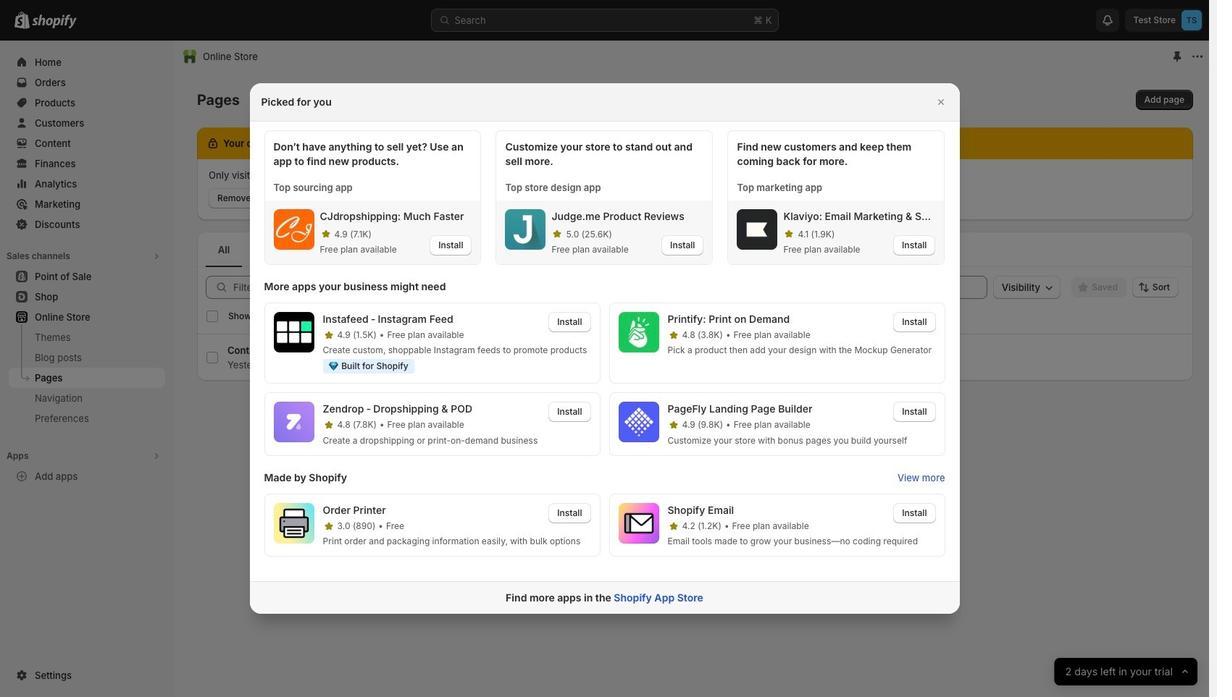 Task type: vqa. For each thing, say whether or not it's contained in the screenshot.
add apps
no



Task type: locate. For each thing, give the bounding box(es) containing it.
dialog
[[0, 83, 1209, 615]]

shopify image
[[32, 14, 77, 29]]



Task type: describe. For each thing, give the bounding box(es) containing it.
built for shopify image
[[329, 363, 339, 371]]

online store image
[[183, 49, 197, 64]]



